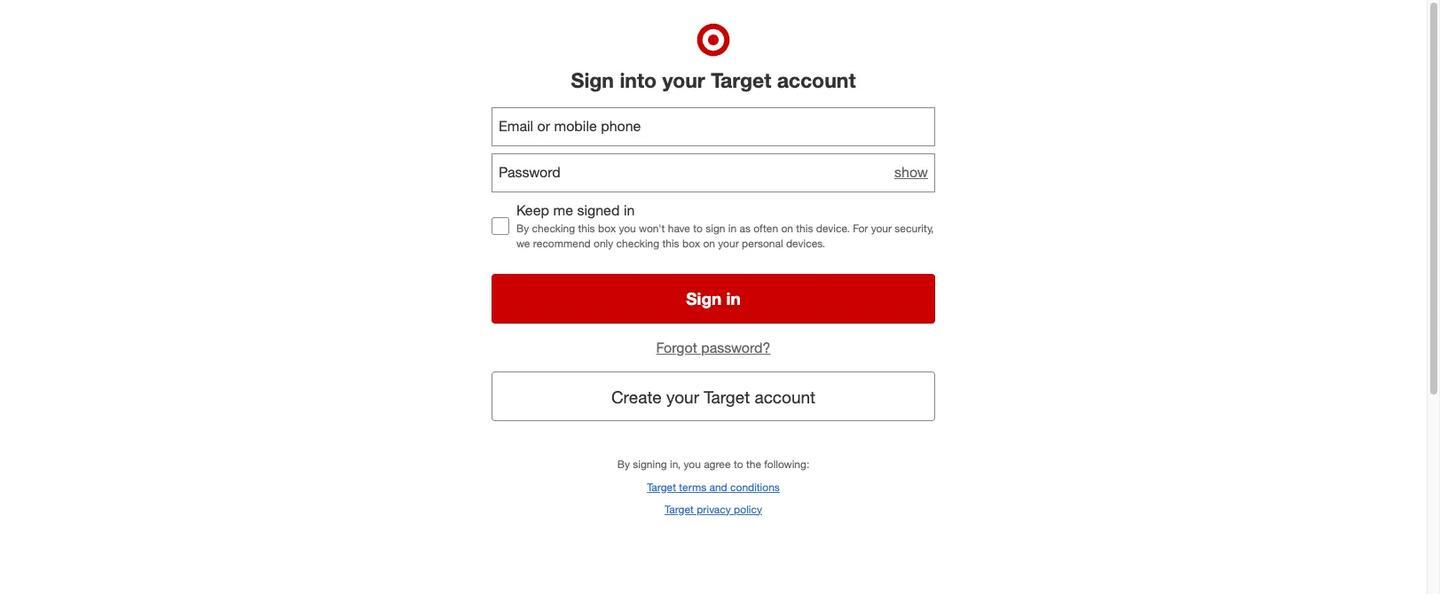 Task type: describe. For each thing, give the bounding box(es) containing it.
1 vertical spatial on
[[703, 237, 715, 250]]

sign for sign into your target account
[[571, 67, 614, 92]]

policy
[[734, 503, 762, 516]]

security,
[[895, 222, 934, 235]]

forgot
[[656, 339, 697, 356]]

0 vertical spatial on
[[781, 222, 793, 235]]

into
[[620, 67, 657, 92]]

to inside the keep me signed in by checking this box you won't have to sign in as often on this device. for your security, we recommend only checking this box on your personal devices.
[[693, 222, 703, 235]]

1 horizontal spatial you
[[684, 458, 701, 472]]

your right for
[[871, 222, 892, 235]]

0 horizontal spatial this
[[578, 222, 595, 235]]

password?
[[701, 339, 771, 356]]

1 horizontal spatial this
[[662, 237, 679, 250]]

target privacy policy
[[665, 503, 762, 516]]

target terms and conditions link
[[647, 480, 780, 495]]

for
[[853, 222, 868, 235]]

your inside button
[[666, 387, 699, 407]]

devices.
[[786, 237, 825, 250]]

sign into your target account
[[571, 67, 856, 92]]

create your target account button
[[492, 372, 935, 422]]

1 horizontal spatial checking
[[616, 237, 660, 250]]

terms
[[679, 481, 707, 494]]

target privacy policy link
[[665, 502, 762, 517]]

keep
[[516, 201, 549, 219]]

0 vertical spatial account
[[777, 67, 856, 92]]

you inside the keep me signed in by checking this box you won't have to sign in as often on this device. for your security, we recommend only checking this box on your personal devices.
[[619, 222, 636, 235]]

0 vertical spatial checking
[[532, 222, 575, 235]]

keep me signed in by checking this box you won't have to sign in as often on this device. for your security, we recommend only checking this box on your personal devices.
[[516, 201, 934, 250]]

sign in button
[[492, 274, 935, 324]]

signing
[[633, 458, 667, 472]]

won't
[[639, 222, 665, 235]]

1 vertical spatial in
[[728, 222, 737, 235]]

the
[[746, 458, 761, 472]]

often
[[754, 222, 778, 235]]

create
[[611, 387, 662, 407]]



Task type: locate. For each thing, give the bounding box(es) containing it.
in
[[624, 201, 635, 219], [728, 222, 737, 235], [726, 288, 741, 309]]

1 horizontal spatial to
[[734, 458, 743, 472]]

sign
[[571, 67, 614, 92], [686, 288, 722, 309]]

to
[[693, 222, 703, 235], [734, 458, 743, 472]]

box
[[598, 222, 616, 235], [682, 237, 700, 250]]

you right in,
[[684, 458, 701, 472]]

target
[[711, 67, 771, 92], [704, 387, 750, 407], [647, 481, 676, 494], [665, 503, 694, 516]]

0 horizontal spatial box
[[598, 222, 616, 235]]

in left the as on the top of page
[[728, 222, 737, 235]]

None checkbox
[[492, 217, 509, 235]]

in up password?
[[726, 288, 741, 309]]

following:
[[764, 458, 810, 472]]

me
[[553, 201, 573, 219]]

your down sign
[[718, 237, 739, 250]]

sign left into
[[571, 67, 614, 92]]

by left signing on the left of page
[[617, 458, 630, 472]]

target inside button
[[704, 387, 750, 407]]

this
[[578, 222, 595, 235], [796, 222, 813, 235], [662, 237, 679, 250]]

on
[[781, 222, 793, 235], [703, 237, 715, 250]]

account inside button
[[755, 387, 816, 407]]

checking
[[532, 222, 575, 235], [616, 237, 660, 250]]

account
[[777, 67, 856, 92], [755, 387, 816, 407]]

your
[[662, 67, 705, 92], [871, 222, 892, 235], [718, 237, 739, 250], [666, 387, 699, 407]]

1 horizontal spatial on
[[781, 222, 793, 235]]

device.
[[816, 222, 850, 235]]

0 vertical spatial sign
[[571, 67, 614, 92]]

and
[[709, 481, 727, 494]]

0 vertical spatial to
[[693, 222, 703, 235]]

forgot password? link
[[656, 339, 771, 356]]

0 vertical spatial in
[[624, 201, 635, 219]]

you left won't
[[619, 222, 636, 235]]

1 horizontal spatial by
[[617, 458, 630, 472]]

0 horizontal spatial you
[[619, 222, 636, 235]]

1 vertical spatial box
[[682, 237, 700, 250]]

0 horizontal spatial to
[[693, 222, 703, 235]]

1 horizontal spatial sign
[[686, 288, 722, 309]]

you
[[619, 222, 636, 235], [684, 458, 701, 472]]

0 horizontal spatial by
[[516, 222, 529, 235]]

forgot password?
[[656, 339, 771, 356]]

create your target account
[[611, 387, 816, 407]]

to left the
[[734, 458, 743, 472]]

sign inside button
[[686, 288, 722, 309]]

0 vertical spatial by
[[516, 222, 529, 235]]

box down have
[[682, 237, 700, 250]]

show button
[[895, 163, 928, 183]]

0 horizontal spatial sign
[[571, 67, 614, 92]]

sign for sign in
[[686, 288, 722, 309]]

1 vertical spatial to
[[734, 458, 743, 472]]

your right into
[[662, 67, 705, 92]]

in,
[[670, 458, 681, 472]]

to left sign
[[693, 222, 703, 235]]

privacy
[[697, 503, 731, 516]]

checking down won't
[[616, 237, 660, 250]]

signed
[[577, 201, 620, 219]]

1 vertical spatial sign
[[686, 288, 722, 309]]

1 vertical spatial checking
[[616, 237, 660, 250]]

this down signed
[[578, 222, 595, 235]]

this down have
[[662, 237, 679, 250]]

conditions
[[730, 481, 780, 494]]

0 vertical spatial you
[[619, 222, 636, 235]]

target terms and conditions
[[647, 481, 780, 494]]

by signing in, you agree to the following:
[[617, 458, 810, 472]]

by up we
[[516, 222, 529, 235]]

this up devices.
[[796, 222, 813, 235]]

0 horizontal spatial checking
[[532, 222, 575, 235]]

1 horizontal spatial box
[[682, 237, 700, 250]]

box up the only
[[598, 222, 616, 235]]

1 vertical spatial you
[[684, 458, 701, 472]]

as
[[740, 222, 751, 235]]

have
[[668, 222, 690, 235]]

by
[[516, 222, 529, 235], [617, 458, 630, 472]]

sign
[[706, 222, 725, 235]]

personal
[[742, 237, 783, 250]]

we
[[516, 237, 530, 250]]

checking up recommend
[[532, 222, 575, 235]]

in right signed
[[624, 201, 635, 219]]

agree
[[704, 458, 731, 472]]

sign in
[[686, 288, 741, 309]]

show
[[895, 163, 928, 181]]

your right create
[[666, 387, 699, 407]]

on right 'often'
[[781, 222, 793, 235]]

only
[[594, 237, 613, 250]]

1 vertical spatial by
[[617, 458, 630, 472]]

by inside the keep me signed in by checking this box you won't have to sign in as often on this device. for your security, we recommend only checking this box on your personal devices.
[[516, 222, 529, 235]]

None text field
[[492, 107, 935, 146]]

0 horizontal spatial on
[[703, 237, 715, 250]]

on down sign
[[703, 237, 715, 250]]

in inside button
[[726, 288, 741, 309]]

None password field
[[492, 153, 935, 192]]

0 vertical spatial box
[[598, 222, 616, 235]]

recommend
[[533, 237, 591, 250]]

2 horizontal spatial this
[[796, 222, 813, 235]]

2 vertical spatial in
[[726, 288, 741, 309]]

sign up forgot password? link
[[686, 288, 722, 309]]

1 vertical spatial account
[[755, 387, 816, 407]]

target inside "link"
[[665, 503, 694, 516]]



Task type: vqa. For each thing, say whether or not it's contained in the screenshot.
Keep me signed in By checking this box you won't have to sign in as often on this device. For your security, we recommend only checking this box on your personal devices.
yes



